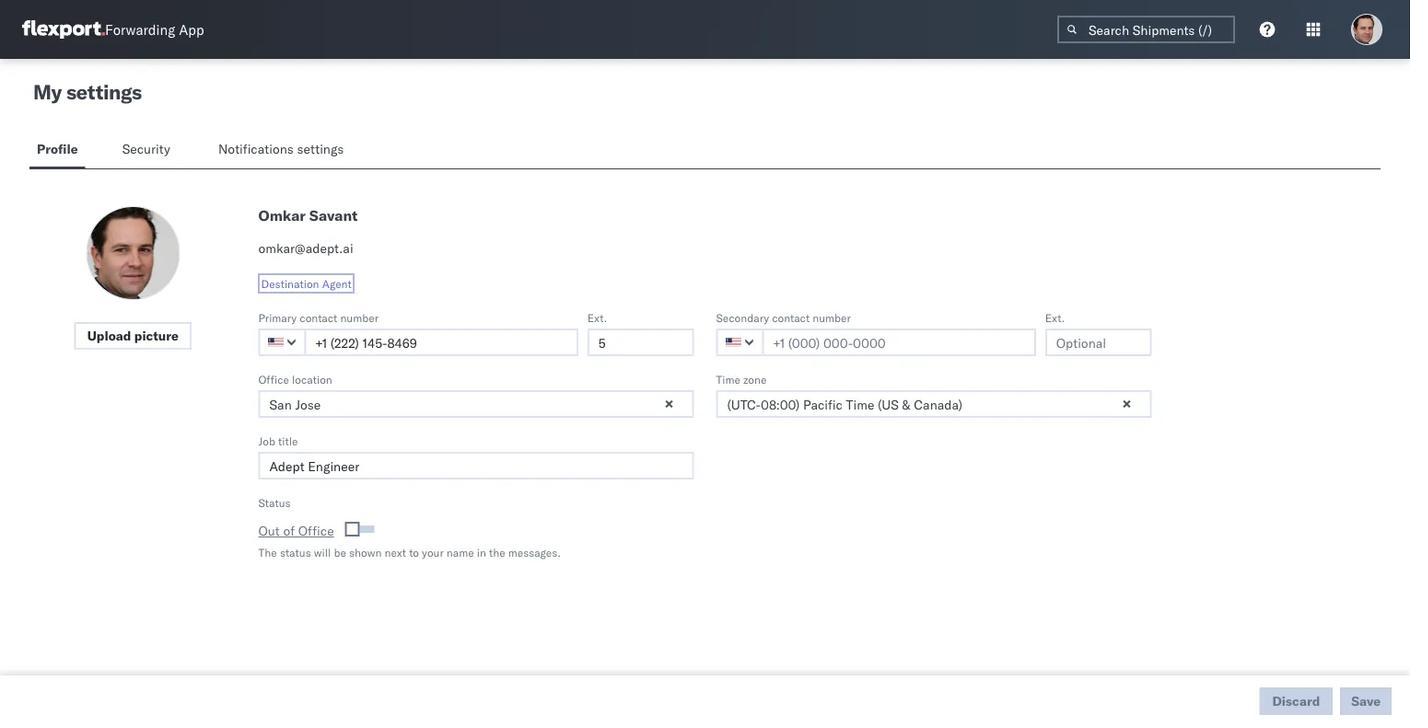 Task type: locate. For each thing, give the bounding box(es) containing it.
security
[[122, 141, 170, 157]]

United States text field
[[716, 329, 764, 356]]

messages.
[[508, 546, 561, 560]]

profile
[[37, 141, 78, 157]]

1 vertical spatial office
[[298, 523, 334, 539]]

contact
[[300, 311, 337, 325], [772, 311, 810, 325]]

my
[[33, 79, 62, 105]]

0 vertical spatial settings
[[66, 79, 142, 105]]

+1 (000) 000-0000 telephone field
[[762, 329, 1036, 356]]

1 horizontal spatial number
[[813, 311, 851, 325]]

number up +1 (000) 000-0000 phone field
[[813, 311, 851, 325]]

profile button
[[29, 133, 85, 169]]

Optional telephone field
[[587, 329, 694, 356], [1045, 329, 1152, 356]]

0 horizontal spatial ext.
[[587, 311, 607, 325]]

forwarding app link
[[22, 20, 204, 39]]

1 ext. from the left
[[587, 311, 607, 325]]

number
[[340, 311, 378, 325], [813, 311, 851, 325]]

ext.
[[587, 311, 607, 325], [1045, 311, 1065, 325]]

0 vertical spatial office
[[258, 373, 289, 386]]

1 contact from the left
[[300, 311, 337, 325]]

1 number from the left
[[340, 311, 378, 325]]

time zone
[[716, 373, 767, 386]]

settings
[[66, 79, 142, 105], [297, 141, 344, 157]]

Search Shipments (/) text field
[[1057, 16, 1235, 43]]

secondary
[[716, 311, 769, 325]]

0 horizontal spatial optional telephone field
[[587, 329, 694, 356]]

settings inside 'button'
[[297, 141, 344, 157]]

location
[[292, 373, 332, 386]]

1 vertical spatial settings
[[297, 141, 344, 157]]

next
[[385, 546, 406, 560]]

1 horizontal spatial optional telephone field
[[1045, 329, 1152, 356]]

out
[[258, 523, 280, 539]]

optional telephone field for primary contact number
[[587, 329, 694, 356]]

0 horizontal spatial number
[[340, 311, 378, 325]]

number for primary contact number
[[340, 311, 378, 325]]

2 optional telephone field from the left
[[1045, 329, 1152, 356]]

office up "will"
[[298, 523, 334, 539]]

settings right notifications
[[297, 141, 344, 157]]

destination
[[261, 277, 319, 291]]

+1 (000) 000-0000 telephone field
[[304, 329, 578, 356]]

1 horizontal spatial contact
[[772, 311, 810, 325]]

upload picture
[[87, 328, 179, 344]]

primary contact number
[[258, 311, 378, 325]]

2 ext. from the left
[[1045, 311, 1065, 325]]

the
[[258, 546, 277, 560]]

None checkbox
[[349, 526, 374, 533]]

settings right my
[[66, 79, 142, 105]]

office location
[[258, 373, 332, 386]]

number down agent at the top of page
[[340, 311, 378, 325]]

1 horizontal spatial settings
[[297, 141, 344, 157]]

ext. for primary contact number
[[587, 311, 607, 325]]

status
[[280, 546, 311, 560]]

destination agent
[[261, 277, 352, 291]]

0 horizontal spatial settings
[[66, 79, 142, 105]]

job title
[[258, 434, 298, 448]]

in
[[477, 546, 486, 560]]

office down united states text field
[[258, 373, 289, 386]]

the status will be shown next to your name in the messages.
[[258, 546, 561, 560]]

2 number from the left
[[813, 311, 851, 325]]

secondary contact number
[[716, 311, 851, 325]]

(UTC-08:00) Pacific Time (US & Canada) text field
[[716, 391, 1152, 418]]

optional telephone field for secondary contact number
[[1045, 329, 1152, 356]]

office
[[258, 373, 289, 386], [298, 523, 334, 539]]

0 horizontal spatial contact
[[300, 311, 337, 325]]

1 horizontal spatial ext.
[[1045, 311, 1065, 325]]

1 optional telephone field from the left
[[587, 329, 694, 356]]

contact right secondary
[[772, 311, 810, 325]]

United States text field
[[258, 329, 306, 356]]

omkar
[[258, 206, 306, 225]]

contact down 'destination agent'
[[300, 311, 337, 325]]

notifications settings
[[218, 141, 344, 157]]

savant
[[309, 206, 358, 225]]

2 contact from the left
[[772, 311, 810, 325]]

will
[[314, 546, 331, 560]]



Task type: vqa. For each thing, say whether or not it's contained in the screenshot.
'Schedule'
no



Task type: describe. For each thing, give the bounding box(es) containing it.
contact for primary
[[300, 311, 337, 325]]

shown
[[349, 546, 382, 560]]

zone
[[743, 373, 767, 386]]

out of office
[[258, 523, 334, 539]]

upload
[[87, 328, 131, 344]]

primary
[[258, 311, 297, 325]]

my settings
[[33, 79, 142, 105]]

settings for my settings
[[66, 79, 142, 105]]

title
[[278, 434, 298, 448]]

forwarding
[[105, 21, 175, 38]]

forwarding app
[[105, 21, 204, 38]]

your
[[422, 546, 444, 560]]

picture
[[134, 328, 179, 344]]

omkar@adept.ai
[[258, 240, 353, 257]]

flexport. image
[[22, 20, 105, 39]]

of
[[283, 523, 295, 539]]

the
[[489, 546, 505, 560]]

agent
[[322, 277, 352, 291]]

omkar savant
[[258, 206, 358, 225]]

ext. for secondary contact number
[[1045, 311, 1065, 325]]

app
[[179, 21, 204, 38]]

San Jose text field
[[258, 391, 694, 418]]

0 horizontal spatial office
[[258, 373, 289, 386]]

Job title text field
[[258, 452, 694, 480]]

notifications
[[218, 141, 294, 157]]

to
[[409, 546, 419, 560]]

settings for notifications settings
[[297, 141, 344, 157]]

number for secondary contact number
[[813, 311, 851, 325]]

job
[[258, 434, 275, 448]]

name
[[447, 546, 474, 560]]

security button
[[115, 133, 181, 169]]

1 horizontal spatial office
[[298, 523, 334, 539]]

contact for secondary
[[772, 311, 810, 325]]

notifications settings button
[[211, 133, 359, 169]]

time
[[716, 373, 740, 386]]

upload picture button
[[74, 322, 191, 350]]

status
[[258, 496, 291, 510]]

be
[[334, 546, 346, 560]]



